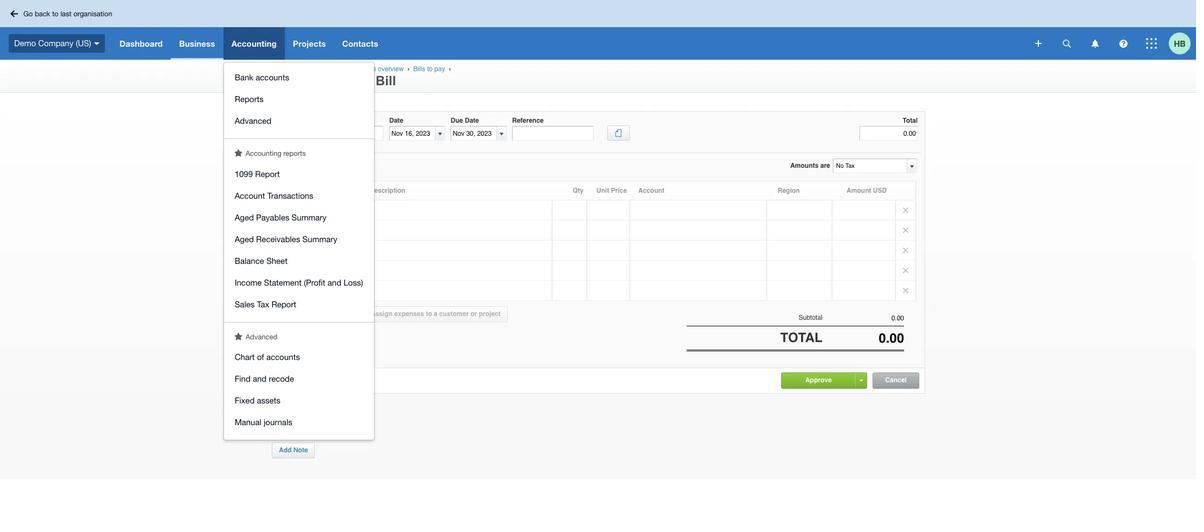 Task type: describe. For each thing, give the bounding box(es) containing it.
2 delete line item image from the top
[[896, 221, 916, 240]]

0 horizontal spatial svg image
[[1063, 39, 1071, 48]]

amount usd
[[847, 187, 887, 195]]

bills to pay link
[[413, 65, 445, 73]]

are
[[820, 162, 830, 170]]

description
[[370, 187, 405, 195]]

history & notes
[[272, 427, 321, 434]]

go back to last organisation link
[[7, 5, 119, 22]]

transactions
[[267, 191, 313, 200]]

1 date from the left
[[389, 117, 403, 125]]

advanced link
[[224, 111, 374, 133]]

reports
[[235, 95, 264, 104]]

sheet
[[266, 256, 288, 266]]

fixed assets link
[[224, 391, 374, 413]]

banner containing hb
[[0, 0, 1196, 440]]

Total text field
[[860, 126, 918, 141]]

reference
[[512, 117, 544, 125]]

assign expenses to a customer or project
[[371, 310, 501, 318]]

1 › from the left
[[407, 65, 410, 72]]

purchases
[[345, 65, 376, 73]]

note
[[293, 447, 308, 454]]

aged receivables summary link
[[224, 230, 374, 251]]

find and recode link
[[224, 370, 374, 391]]

add
[[279, 447, 292, 454]]

1099 report link
[[224, 164, 374, 186]]

dashboard
[[119, 39, 163, 48]]

last
[[60, 10, 72, 18]]

list box inside banner
[[224, 63, 374, 440]]

overview
[[378, 65, 404, 73]]

chart of accounts link
[[224, 348, 374, 370]]

company
[[38, 38, 74, 48]]

total
[[903, 117, 918, 125]]

0 vertical spatial advanced
[[235, 116, 271, 126]]

find
[[235, 375, 251, 384]]

business
[[179, 39, 215, 48]]

purchases overview › bills to pay › new bill
[[345, 65, 453, 88]]

svg image inside go back to last organisation link
[[10, 10, 18, 17]]

Reference text field
[[512, 126, 594, 141]]

reports
[[283, 150, 306, 158]]

to inside the purchases overview › bills to pay › new bill
[[427, 65, 433, 73]]

manual
[[235, 418, 261, 427]]

customer
[[439, 310, 469, 318]]

more save options... image
[[340, 380, 344, 382]]

approve
[[805, 377, 832, 384]]

income statement (profit and loss)
[[235, 278, 363, 287]]

pay
[[434, 65, 445, 73]]

bank
[[235, 73, 253, 82]]

balance sheet link
[[224, 251, 374, 273]]

dashboard link
[[111, 27, 171, 60]]

favourites image for advanced
[[234, 332, 242, 341]]

history
[[272, 427, 294, 434]]

hb
[[1174, 38, 1186, 48]]

expenses
[[394, 310, 424, 318]]

notes
[[303, 427, 321, 434]]

find and recode
[[235, 375, 294, 384]]

due
[[451, 117, 463, 125]]

contacts button
[[334, 27, 386, 60]]

payables
[[256, 213, 289, 222]]

amounts
[[790, 162, 819, 170]]

manual journals
[[235, 418, 292, 427]]

1 horizontal spatial svg image
[[1119, 39, 1127, 48]]

qty
[[573, 187, 584, 195]]

bill
[[376, 73, 396, 88]]

3 delete line item image from the top
[[896, 241, 916, 260]]

more add line options... image
[[349, 314, 353, 316]]

4 delete line item image from the top
[[896, 261, 916, 281]]

region
[[778, 187, 800, 195]]

go back to last organisation
[[23, 10, 112, 18]]

accounting button
[[223, 27, 285, 60]]

sales
[[235, 300, 255, 309]]

business button
[[171, 27, 223, 60]]

1099
[[235, 169, 253, 179]]

1 vertical spatial report
[[272, 300, 296, 309]]

price
[[611, 187, 627, 195]]

aged payables summary link
[[224, 208, 374, 230]]

aged for aged receivables summary
[[235, 235, 254, 244]]

total
[[780, 331, 823, 346]]

journals
[[264, 418, 292, 427]]

assign
[[371, 310, 393, 318]]

item
[[287, 187, 300, 195]]

statement
[[264, 278, 302, 287]]



Task type: locate. For each thing, give the bounding box(es) containing it.
1 vertical spatial favourites image
[[234, 332, 242, 341]]

0 horizontal spatial and
[[253, 375, 267, 384]]

Date text field
[[390, 127, 435, 140]]

banner
[[0, 0, 1196, 440]]

bank accounts
[[235, 73, 289, 82]]

to left pay
[[427, 65, 433, 73]]

accounts up "recode"
[[266, 353, 300, 362]]

None text field
[[278, 126, 383, 141], [278, 159, 352, 173], [278, 126, 383, 141], [278, 159, 352, 173]]

aged payables summary
[[235, 213, 327, 222]]

2 vertical spatial to
[[426, 310, 432, 318]]

more approve options... image
[[859, 380, 863, 382]]

›
[[407, 65, 410, 72], [449, 65, 451, 72]]

accounting up 1099 report
[[246, 150, 281, 158]]

2 aged from the top
[[235, 235, 254, 244]]

navigation
[[111, 27, 1028, 440]]

reports link
[[224, 90, 374, 111]]

account right price at the right of page
[[638, 187, 664, 195]]

1099 report
[[235, 169, 280, 179]]

0 vertical spatial aged
[[235, 213, 254, 222]]

advanced down reports
[[235, 116, 271, 126]]

income
[[235, 278, 262, 287]]

recode
[[269, 375, 294, 384]]

summary inside 'link'
[[292, 213, 327, 222]]

accounts
[[256, 73, 289, 82], [266, 353, 300, 362]]

(us)
[[76, 38, 91, 48]]

1 delete line item image from the top
[[896, 201, 916, 220]]

1 aged from the top
[[235, 213, 254, 222]]

accounting inside popup button
[[231, 39, 277, 48]]

accounts inside advanced group
[[266, 353, 300, 362]]

accounts inside "group"
[[256, 73, 289, 82]]

project
[[479, 310, 501, 318]]

bills
[[413, 65, 425, 73]]

assets
[[257, 396, 280, 406]]

bank accounts link
[[224, 68, 374, 90]]

to inside banner
[[52, 10, 58, 18]]

sales tax report
[[235, 300, 296, 309]]

date up due date text box
[[465, 117, 479, 125]]

account for account transactions
[[235, 191, 265, 200]]

date up the date text field
[[389, 117, 403, 125]]

1 horizontal spatial ›
[[449, 65, 451, 72]]

group containing bank accounts
[[224, 63, 374, 139]]

1 vertical spatial aged
[[235, 235, 254, 244]]

account transactions
[[235, 191, 313, 200]]

reports group
[[224, 159, 374, 322]]

summary for aged payables summary
[[292, 213, 327, 222]]

tax
[[257, 300, 269, 309]]

purchases overview link
[[345, 65, 404, 73]]

0 horizontal spatial date
[[389, 117, 403, 125]]

report down accounting reports
[[255, 169, 280, 179]]

navigation inside banner
[[111, 27, 1028, 440]]

projects button
[[285, 27, 334, 60]]

1 vertical spatial and
[[253, 375, 267, 384]]

add note
[[279, 447, 308, 454]]

chart of accounts
[[235, 353, 300, 362]]

advanced
[[235, 116, 271, 126], [246, 333, 277, 341]]

amount
[[847, 187, 871, 195]]

0 vertical spatial accounting
[[231, 39, 277, 48]]

list box
[[224, 63, 374, 440]]

assign expenses to a customer or project link
[[364, 307, 508, 323]]

2 favourites image from the top
[[234, 332, 242, 341]]

advanced group
[[224, 343, 374, 440]]

balance
[[235, 256, 264, 266]]

projects
[[293, 39, 326, 48]]

aged left payables
[[235, 213, 254, 222]]

add note link
[[272, 443, 315, 459]]

unit
[[596, 187, 609, 195]]

a
[[434, 310, 438, 318]]

and left loss)
[[328, 278, 341, 287]]

summary down account transactions link
[[292, 213, 327, 222]]

demo company (us) button
[[0, 27, 111, 60]]

1 horizontal spatial and
[[328, 278, 341, 287]]

accounting for accounting reports
[[246, 150, 281, 158]]

aged inside 'link'
[[235, 213, 254, 222]]

and inside advanced group
[[253, 375, 267, 384]]

loss)
[[344, 278, 363, 287]]

delete line item image
[[896, 201, 916, 220], [896, 221, 916, 240], [896, 241, 916, 260], [896, 261, 916, 281], [896, 281, 916, 301]]

aged for aged payables summary
[[235, 213, 254, 222]]

0 vertical spatial accounts
[[256, 73, 289, 82]]

0 vertical spatial summary
[[292, 213, 327, 222]]

account
[[638, 187, 664, 195], [235, 191, 265, 200]]

› left the bills
[[407, 65, 410, 72]]

0 vertical spatial favourites image
[[234, 149, 242, 157]]

to
[[52, 10, 58, 18], [427, 65, 433, 73], [426, 310, 432, 318]]

2 date from the left
[[465, 117, 479, 125]]

(profit
[[304, 278, 325, 287]]

fixed assets
[[235, 396, 280, 406]]

summary for aged receivables summary
[[302, 235, 337, 244]]

account down 1099
[[235, 191, 265, 200]]

to left last
[[52, 10, 58, 18]]

cancel
[[885, 377, 907, 384]]

unit price
[[596, 187, 627, 195]]

and inside "reports" group
[[328, 278, 341, 287]]

to for last
[[52, 10, 58, 18]]

from
[[278, 117, 294, 125]]

aged receivables summary
[[235, 235, 337, 244]]

1 vertical spatial accounting
[[246, 150, 281, 158]]

accounting for accounting
[[231, 39, 277, 48]]

accounting up bank accounts on the top
[[231, 39, 277, 48]]

1 horizontal spatial account
[[638, 187, 664, 195]]

date
[[389, 117, 403, 125], [465, 117, 479, 125]]

contacts
[[342, 39, 378, 48]]

and right find
[[253, 375, 267, 384]]

aged
[[235, 213, 254, 222], [235, 235, 254, 244]]

2 › from the left
[[449, 65, 451, 72]]

1 horizontal spatial date
[[465, 117, 479, 125]]

Due Date text field
[[451, 127, 496, 140]]

5 delete line item image from the top
[[896, 281, 916, 301]]

account inside "reports" group
[[235, 191, 265, 200]]

navigation containing dashboard
[[111, 27, 1028, 440]]

0 horizontal spatial account
[[235, 191, 265, 200]]

favourites image for accounting reports
[[234, 149, 242, 157]]

account transactions link
[[224, 186, 374, 208]]

accounts right bank
[[256, 73, 289, 82]]

report right tax
[[272, 300, 296, 309]]

summary down aged payables summary 'link'
[[302, 235, 337, 244]]

0 vertical spatial to
[[52, 10, 58, 18]]

balance sheet
[[235, 256, 288, 266]]

approve link
[[782, 373, 855, 388]]

hb button
[[1169, 27, 1196, 60]]

to for a
[[426, 310, 432, 318]]

manual journals link
[[224, 413, 374, 435]]

of
[[257, 353, 264, 362]]

favourites image up chart
[[234, 332, 242, 341]]

None text field
[[834, 159, 906, 173], [823, 315, 904, 322], [823, 331, 904, 346], [834, 159, 906, 173], [823, 315, 904, 322], [823, 331, 904, 346]]

0 vertical spatial report
[[255, 169, 280, 179]]

svg image
[[10, 10, 18, 17], [1092, 39, 1099, 48], [1035, 40, 1042, 47], [94, 42, 99, 45]]

group
[[224, 63, 374, 139]]

aged up balance
[[235, 235, 254, 244]]

svg image
[[1146, 38, 1157, 49], [1063, 39, 1071, 48], [1119, 39, 1127, 48]]

› right pay
[[449, 65, 451, 72]]

new
[[345, 73, 372, 88]]

receivables
[[256, 235, 300, 244]]

cancel button
[[873, 373, 919, 389]]

income statement (profit and loss) link
[[224, 273, 374, 295]]

account for account
[[638, 187, 664, 195]]

&
[[296, 427, 301, 434]]

demo company (us)
[[14, 38, 91, 48]]

accounting reports
[[246, 150, 306, 158]]

favourites image
[[234, 149, 242, 157], [234, 332, 242, 341]]

amounts are
[[790, 162, 830, 170]]

1 favourites image from the top
[[234, 149, 242, 157]]

due date
[[451, 117, 479, 125]]

go
[[23, 10, 33, 18]]

or
[[471, 310, 477, 318]]

1 vertical spatial advanced
[[246, 333, 277, 341]]

0 vertical spatial and
[[328, 278, 341, 287]]

list box containing bank accounts
[[224, 63, 374, 440]]

1 vertical spatial summary
[[302, 235, 337, 244]]

subtotal
[[799, 314, 823, 322]]

favourites image up 1099
[[234, 149, 242, 157]]

back
[[35, 10, 50, 18]]

fixed
[[235, 396, 255, 406]]

to left a
[[426, 310, 432, 318]]

usd
[[873, 187, 887, 195]]

1 vertical spatial accounts
[[266, 353, 300, 362]]

0 horizontal spatial ›
[[407, 65, 410, 72]]

1 vertical spatial to
[[427, 65, 433, 73]]

svg image inside demo company (us) popup button
[[94, 42, 99, 45]]

demo
[[14, 38, 36, 48]]

2 horizontal spatial svg image
[[1146, 38, 1157, 49]]

advanced up of
[[246, 333, 277, 341]]

group inside banner
[[224, 63, 374, 139]]



Task type: vqa. For each thing, say whether or not it's contained in the screenshot.
Notes
yes



